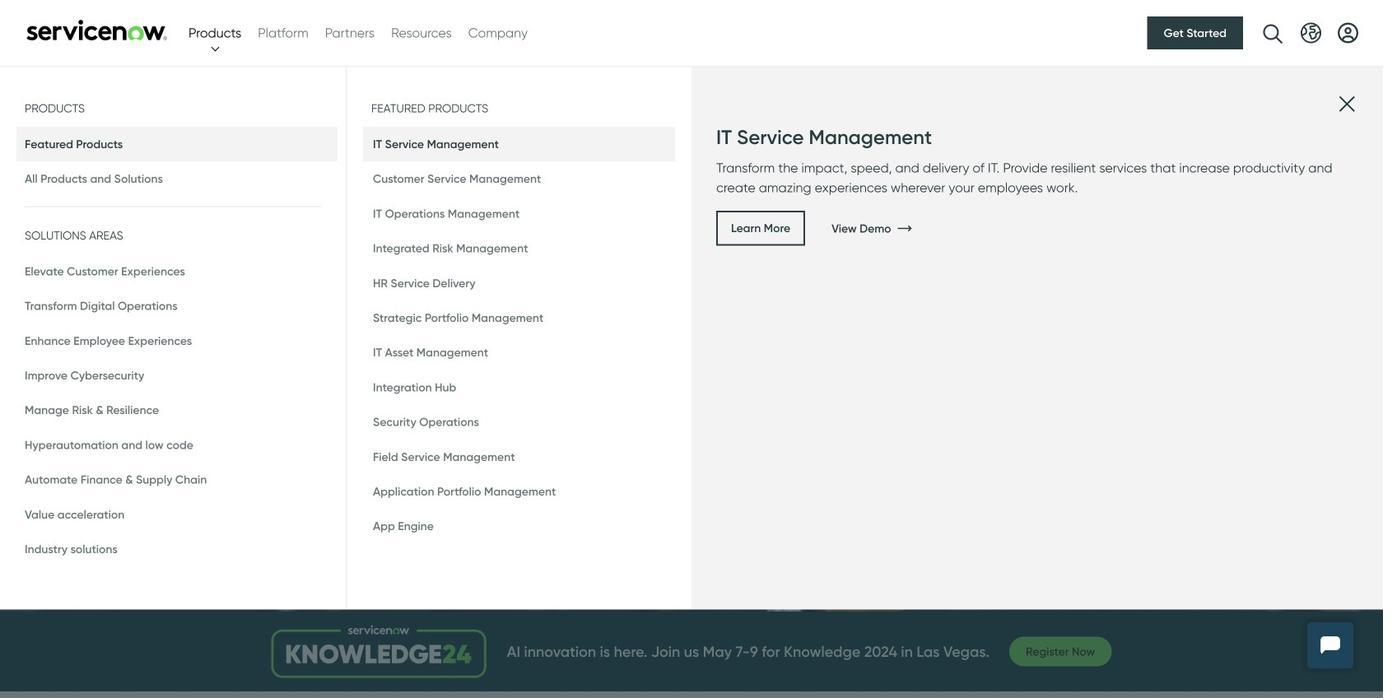 Task type: vqa. For each thing, say whether or not it's contained in the screenshot.
lists
no



Task type: locate. For each thing, give the bounding box(es) containing it.
servicenow image
[[25, 19, 169, 41]]

select your country image
[[1301, 23, 1322, 43]]



Task type: describe. For each thing, give the bounding box(es) containing it.
go to servicenow account image
[[1338, 23, 1359, 43]]



